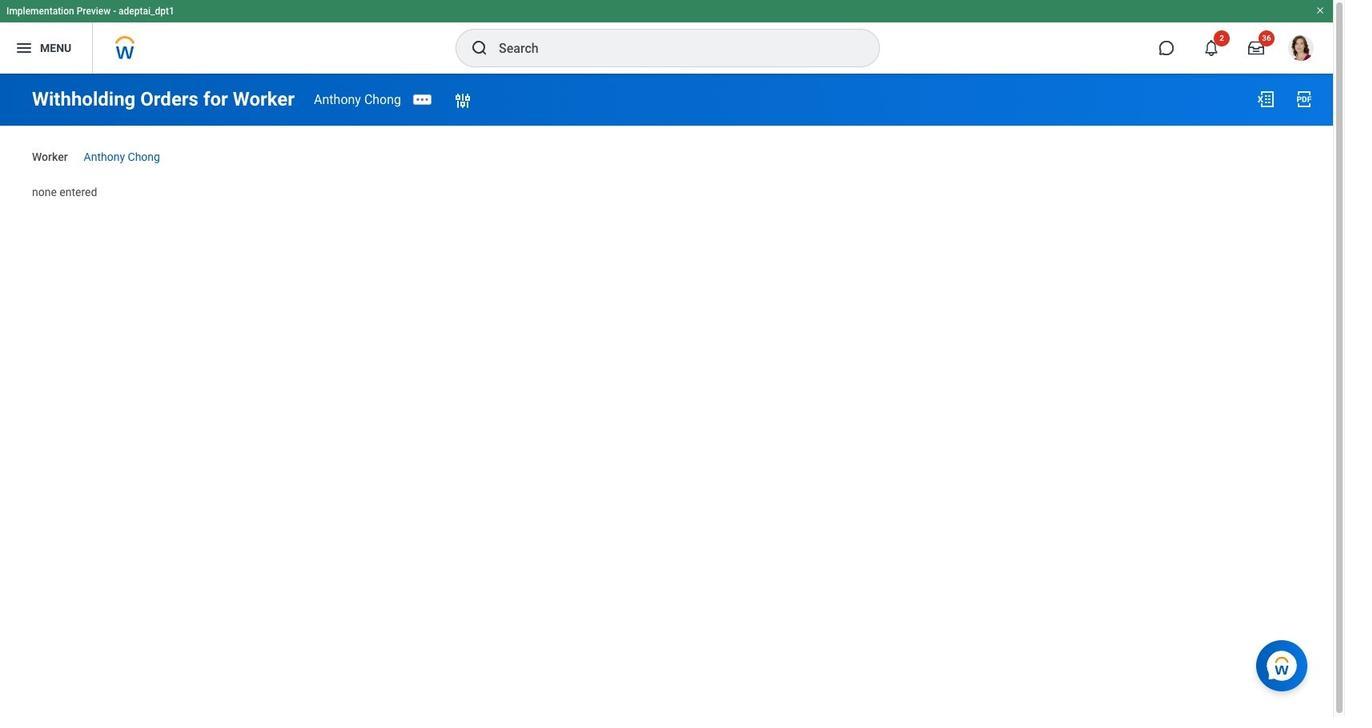 Task type: locate. For each thing, give the bounding box(es) containing it.
main content
[[0, 74, 1334, 214]]

justify image
[[14, 38, 34, 58]]

export to excel image
[[1257, 90, 1276, 109]]

close environment banner image
[[1316, 6, 1326, 15]]

inbox large image
[[1249, 40, 1265, 56]]

change selection image
[[453, 92, 473, 111]]

banner
[[0, 0, 1334, 74]]

search image
[[470, 38, 489, 58]]

profile logan mcneil image
[[1289, 35, 1315, 64]]



Task type: describe. For each thing, give the bounding box(es) containing it.
view printable version (pdf) image
[[1295, 90, 1315, 109]]

Search Workday  search field
[[499, 30, 847, 66]]

notifications large image
[[1204, 40, 1220, 56]]



Task type: vqa. For each thing, say whether or not it's contained in the screenshot.
Worker
no



